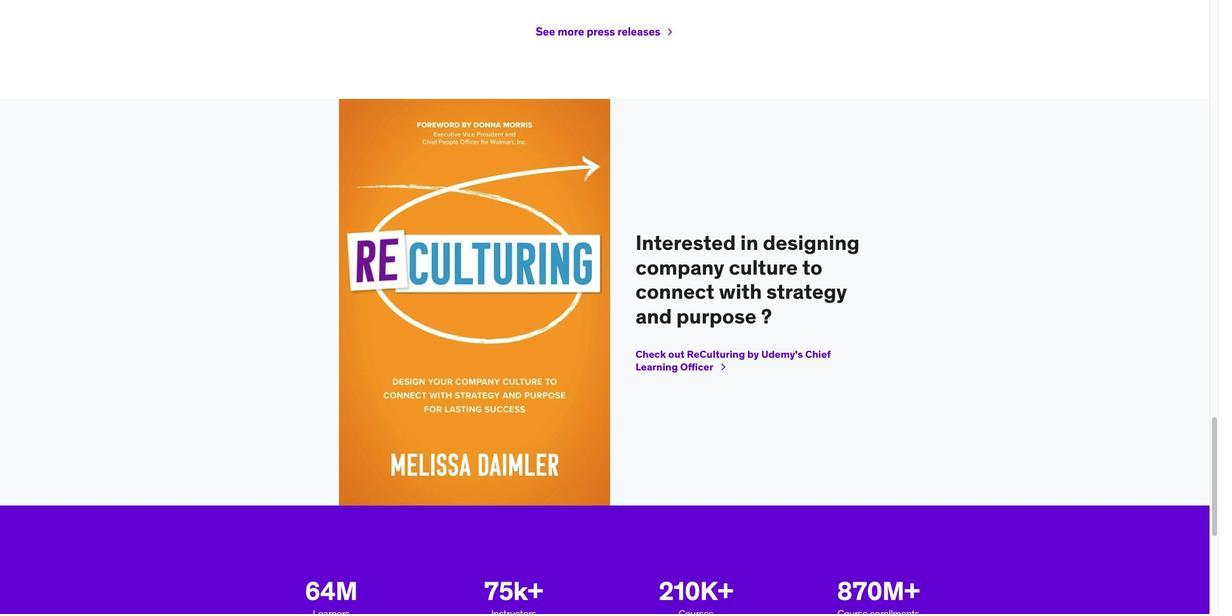 Task type: locate. For each thing, give the bounding box(es) containing it.
?
[[762, 303, 773, 329]]

and
[[636, 303, 672, 329]]

210k+
[[659, 576, 734, 608]]

870m+
[[838, 576, 920, 608]]

chief
[[806, 348, 831, 361]]

purpose
[[677, 303, 757, 329]]

see more press releases
[[536, 25, 661, 39]]

learning
[[636, 361, 678, 374]]

interested
[[636, 230, 736, 256]]

more
[[558, 25, 585, 39]]

culture
[[729, 255, 798, 281]]

see
[[536, 25, 556, 39]]

in
[[741, 230, 759, 256]]

press
[[587, 25, 615, 39]]

check out reculturing by udemy's chief learning officer link
[[636, 348, 831, 374]]

designing
[[763, 230, 860, 256]]



Task type: describe. For each thing, give the bounding box(es) containing it.
out
[[669, 348, 685, 361]]

reculturing
[[687, 348, 746, 361]]

to
[[803, 255, 823, 281]]

with
[[719, 279, 762, 305]]

75k+
[[484, 576, 543, 608]]

by
[[748, 348, 759, 361]]

connect
[[636, 279, 715, 305]]

64m
[[305, 576, 358, 608]]

see more press releases link
[[536, 25, 674, 39]]

strategy
[[767, 279, 848, 305]]

check
[[636, 348, 666, 361]]

releases
[[618, 25, 661, 39]]

check out reculturing by udemy's chief learning officer
[[636, 348, 831, 374]]

udemy's
[[762, 348, 803, 361]]

officer
[[681, 361, 714, 374]]

company
[[636, 255, 725, 281]]

interested in designing company culture to connect with strategy and purpose ?
[[636, 230, 860, 329]]



Task type: vqa. For each thing, say whether or not it's contained in the screenshot.
See more press releases
yes



